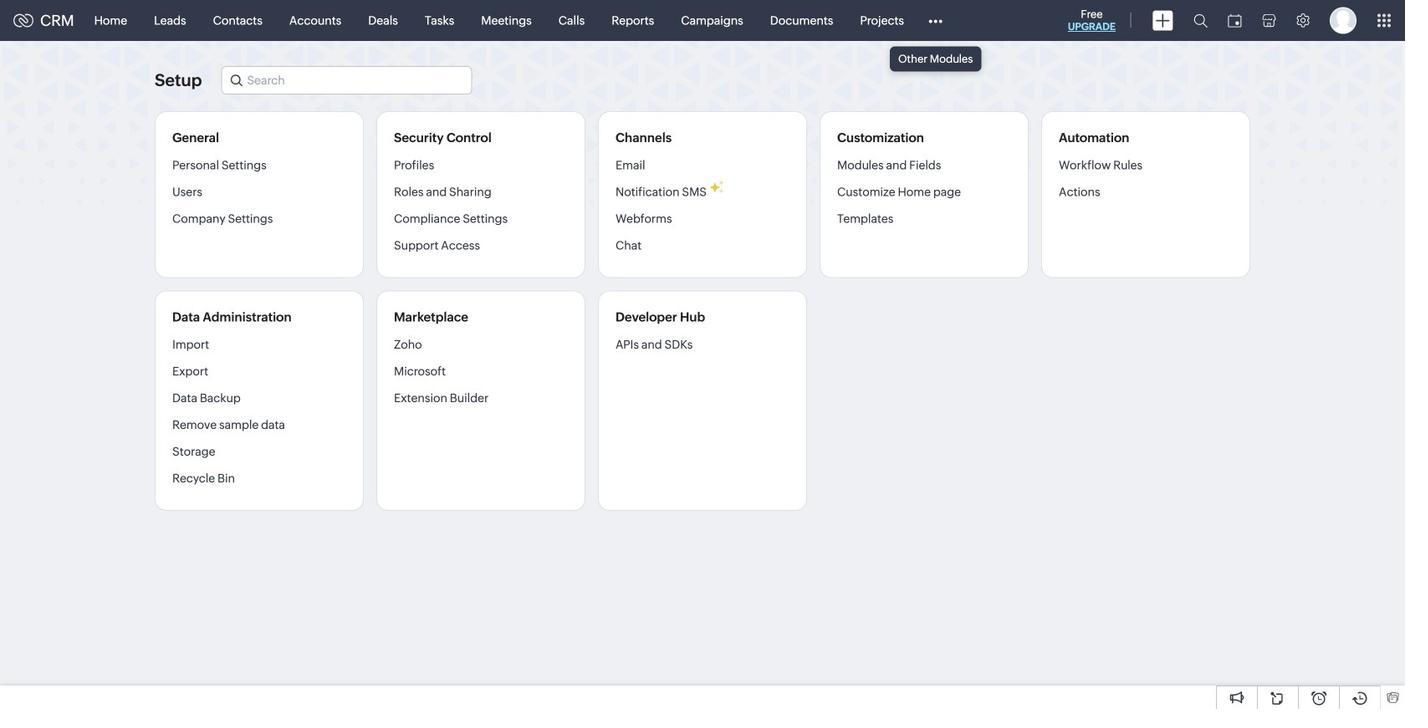 Task type: locate. For each thing, give the bounding box(es) containing it.
None field
[[221, 66, 472, 95]]

profile element
[[1320, 0, 1367, 41]]

logo image
[[13, 14, 33, 27]]

Other Modules field
[[918, 7, 954, 34]]

search element
[[1184, 0, 1218, 41]]

profile image
[[1330, 7, 1357, 34]]



Task type: describe. For each thing, give the bounding box(es) containing it.
Search text field
[[222, 67, 471, 94]]

search image
[[1194, 13, 1208, 28]]

create menu element
[[1143, 0, 1184, 41]]

calendar image
[[1228, 14, 1243, 27]]

create menu image
[[1153, 10, 1174, 31]]



Task type: vqa. For each thing, say whether or not it's contained in the screenshot.
Signals element at the right top
no



